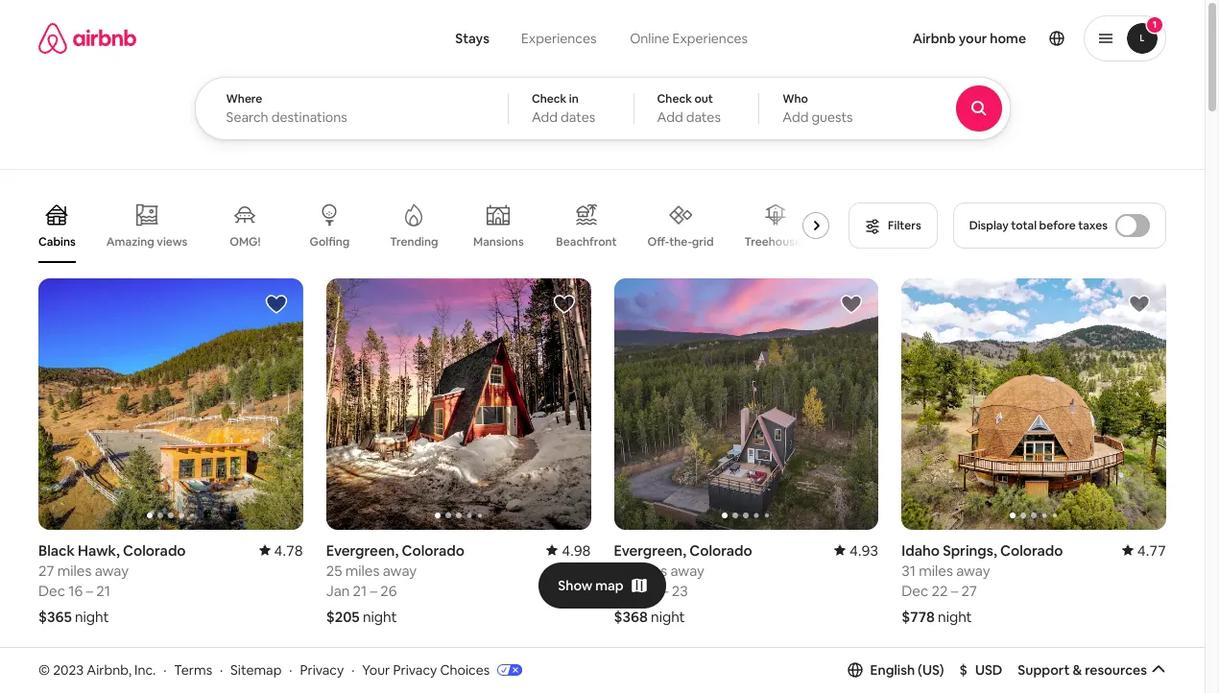 Task type: locate. For each thing, give the bounding box(es) containing it.
add to wishlist: evergreen, colorado image
[[553, 293, 576, 316]]

1 horizontal spatial add
[[657, 109, 683, 126]]

21 right jan in the bottom of the page
[[353, 582, 367, 600]]

dec inside evergreen, colorado 25 miles away dec 18 – 23 $368 night
[[614, 582, 641, 600]]

1 horizontal spatial 25
[[614, 562, 630, 580]]

4 – from the left
[[951, 582, 959, 600]]

check left the in
[[532, 91, 567, 107]]

0 horizontal spatial 27
[[38, 562, 54, 580]]

4.78
[[274, 542, 303, 560]]

amazing views
[[106, 234, 188, 249]]

2 night from the left
[[363, 608, 397, 626]]

dec inside black hawk, colorado 27 miles away dec 16 – 21 $365 night
[[38, 582, 65, 600]]

– right 16
[[86, 582, 93, 600]]

3 add from the left
[[783, 109, 809, 126]]

$778
[[902, 608, 935, 626]]

dates down out on the right
[[686, 109, 721, 126]]

show map button
[[539, 562, 666, 608]]

before
[[1040, 218, 1076, 233]]

1 – from the left
[[86, 582, 93, 600]]

2 add from the left
[[657, 109, 683, 126]]

0 vertical spatial 27
[[38, 562, 54, 580]]

1 horizontal spatial privacy
[[393, 661, 437, 679]]

out
[[695, 91, 713, 107]]

3 – from the left
[[662, 582, 669, 600]]

$368
[[614, 608, 648, 626]]

1 horizontal spatial check
[[657, 91, 692, 107]]

evergreen, for 21
[[326, 542, 399, 560]]

total
[[1012, 218, 1037, 233]]

evergreen, inside evergreen, colorado 25 miles away dec 18 – 23 $368 night
[[614, 542, 687, 560]]

taxes
[[1079, 218, 1108, 233]]

27 right 22 on the right bottom of page
[[962, 582, 978, 600]]

2 – from the left
[[370, 582, 377, 600]]

night down 26 on the left bottom of page
[[363, 608, 397, 626]]

colorado
[[123, 542, 186, 560], [402, 542, 465, 560], [690, 542, 753, 560], [1001, 542, 1064, 560]]

1 · from the left
[[163, 661, 167, 679]]

where
[[226, 91, 262, 107]]

3 miles from the left
[[633, 562, 668, 580]]

dates down the in
[[561, 109, 596, 126]]

0 horizontal spatial privacy
[[300, 661, 344, 679]]

support
[[1018, 661, 1070, 679]]

25 for jan
[[326, 562, 342, 580]]

1 horizontal spatial experiences
[[673, 30, 748, 47]]

dec left 18
[[614, 582, 641, 600]]

night inside evergreen, colorado 25 miles away dec 18 – 23 $368 night
[[651, 608, 685, 626]]

1
[[1153, 18, 1157, 31]]

1 night from the left
[[75, 608, 109, 626]]

0 horizontal spatial evergreen,
[[326, 542, 399, 560]]

night
[[75, 608, 109, 626], [363, 608, 397, 626], [651, 608, 685, 626], [938, 608, 973, 626]]

· left your
[[352, 661, 355, 679]]

add down experiences button
[[532, 109, 558, 126]]

dec for 27
[[38, 582, 65, 600]]

&
[[1073, 661, 1082, 679]]

1 horizontal spatial 21
[[353, 582, 367, 600]]

1 horizontal spatial evergreen,
[[614, 542, 687, 560]]

off-the-grid
[[648, 234, 714, 249]]

privacy right your
[[393, 661, 437, 679]]

1 experiences from the left
[[521, 30, 597, 47]]

hawk,
[[78, 542, 120, 560]]

your
[[362, 661, 390, 679]]

filters button
[[849, 203, 938, 249]]

dates for check in add dates
[[561, 109, 596, 126]]

experiences right online
[[673, 30, 748, 47]]

0 horizontal spatial check
[[532, 91, 567, 107]]

25
[[326, 562, 342, 580], [614, 562, 630, 580]]

– inside the evergreen, colorado 25 miles away jan 21 – 26 $205 night
[[370, 582, 377, 600]]

2 experiences from the left
[[673, 30, 748, 47]]

miles up 18
[[633, 562, 668, 580]]

dec down 31
[[902, 582, 929, 600]]

miles inside evergreen, colorado 25 miles away dec 18 – 23 $368 night
[[633, 562, 668, 580]]

dec for 31
[[902, 582, 929, 600]]

privacy left your
[[300, 661, 344, 679]]

check left out on the right
[[657, 91, 692, 107]]

evergreen, up jan in the bottom of the page
[[326, 542, 399, 560]]

night down 23
[[651, 608, 685, 626]]

support & resources button
[[1018, 661, 1167, 679]]

21 inside black hawk, colorado 27 miles away dec 16 – 21 $365 night
[[96, 582, 110, 600]]

add for check in add dates
[[532, 109, 558, 126]]

2 dates from the left
[[686, 109, 721, 126]]

4 away from the left
[[957, 562, 991, 580]]

add
[[532, 109, 558, 126], [657, 109, 683, 126], [783, 109, 809, 126]]

1 21 from the left
[[96, 582, 110, 600]]

display total before taxes button
[[953, 203, 1167, 249]]

experiences button
[[505, 19, 613, 58]]

evergreen,
[[326, 542, 399, 560], [614, 542, 687, 560]]

miles up 16
[[57, 562, 92, 580]]

display
[[970, 218, 1009, 233]]

miles up 22 on the right bottom of page
[[919, 562, 953, 580]]

add inside check out add dates
[[657, 109, 683, 126]]

16
[[68, 582, 83, 600]]

away inside black hawk, colorado 27 miles away dec 16 – 21 $365 night
[[95, 562, 129, 580]]

away inside evergreen, colorado 25 miles away dec 18 – 23 $368 night
[[671, 562, 705, 580]]

2 25 from the left
[[614, 562, 630, 580]]

evergreen, inside the evergreen, colorado 25 miles away jan 21 – 26 $205 night
[[326, 542, 399, 560]]

1 dec from the left
[[38, 582, 65, 600]]

2 check from the left
[[657, 91, 692, 107]]

– right 18
[[662, 582, 669, 600]]

– left 26 on the left bottom of page
[[370, 582, 377, 600]]

2 · from the left
[[220, 661, 223, 679]]

4.77 out of 5 average rating image
[[1122, 542, 1167, 560]]

1 dates from the left
[[561, 109, 596, 126]]

your privacy choices link
[[362, 661, 523, 680]]

cabins
[[38, 234, 76, 250]]

add down who
[[783, 109, 809, 126]]

add to wishlist: evergreen, colorado image
[[841, 293, 864, 316]]

dates
[[561, 109, 596, 126], [686, 109, 721, 126]]

25 up $368
[[614, 562, 630, 580]]

2 horizontal spatial add
[[783, 109, 809, 126]]

· left privacy "link"
[[289, 661, 292, 679]]

black hawk, colorado 27 miles away dec 16 – 21 $365 night
[[38, 542, 186, 626]]

2 dec from the left
[[614, 582, 641, 600]]

dates inside check out add dates
[[686, 109, 721, 126]]

away down hawk,
[[95, 562, 129, 580]]

Where field
[[226, 109, 477, 126]]

2 away from the left
[[383, 562, 417, 580]]

dec left 16
[[38, 582, 65, 600]]

1 horizontal spatial dates
[[686, 109, 721, 126]]

–
[[86, 582, 93, 600], [370, 582, 377, 600], [662, 582, 669, 600], [951, 582, 959, 600]]

away down the springs,
[[957, 562, 991, 580]]

stays
[[456, 30, 490, 47]]

27 inside black hawk, colorado 27 miles away dec 16 – 21 $365 night
[[38, 562, 54, 580]]

1 horizontal spatial dec
[[614, 582, 641, 600]]

0 horizontal spatial add
[[532, 109, 558, 126]]

1 colorado from the left
[[123, 542, 186, 560]]

– right 22 on the right bottom of page
[[951, 582, 959, 600]]

away up 26 on the left bottom of page
[[383, 562, 417, 580]]

0 horizontal spatial dates
[[561, 109, 596, 126]]

$365
[[38, 608, 72, 626]]

27
[[38, 562, 54, 580], [962, 582, 978, 600]]

group
[[38, 188, 838, 263], [38, 278, 303, 530], [326, 278, 591, 530], [614, 278, 879, 530], [902, 278, 1220, 530], [38, 666, 303, 693], [326, 666, 591, 693], [614, 666, 879, 693], [902, 666, 1167, 693]]

© 2023 airbnb, inc. ·
[[38, 661, 167, 679]]

1 add from the left
[[532, 109, 558, 126]]

colorado inside evergreen, colorado 25 miles away dec 18 – 23 $368 night
[[690, 542, 753, 560]]

dec
[[38, 582, 65, 600], [614, 582, 641, 600], [902, 582, 929, 600]]

away up 23
[[671, 562, 705, 580]]

add inside 'who add guests'
[[783, 109, 809, 126]]

evergreen, up 18
[[614, 542, 687, 560]]

4 night from the left
[[938, 608, 973, 626]]

miles up jan in the bottom of the page
[[345, 562, 380, 580]]

1 privacy from the left
[[300, 661, 344, 679]]

dates inside check in add dates
[[561, 109, 596, 126]]

add down online experiences
[[657, 109, 683, 126]]

27 down black
[[38, 562, 54, 580]]

evergreen, for 18
[[614, 542, 687, 560]]

25 inside evergreen, colorado 25 miles away dec 18 – 23 $368 night
[[614, 562, 630, 580]]

1 vertical spatial 27
[[962, 582, 978, 600]]

check inside check out add dates
[[657, 91, 692, 107]]

miles inside black hawk, colorado 27 miles away dec 16 – 21 $365 night
[[57, 562, 92, 580]]

1 25 from the left
[[326, 562, 342, 580]]

usd
[[976, 661, 1003, 679]]

0 horizontal spatial experiences
[[521, 30, 597, 47]]

map
[[596, 577, 624, 594]]

2 colorado from the left
[[402, 542, 465, 560]]

1 miles from the left
[[57, 562, 92, 580]]

1 check from the left
[[532, 91, 567, 107]]

3 dec from the left
[[902, 582, 929, 600]]

dec inside "idaho springs, colorado 31 miles away dec 22 – 27 $778 night"
[[902, 582, 929, 600]]

away
[[95, 562, 129, 580], [383, 562, 417, 580], [671, 562, 705, 580], [957, 562, 991, 580]]

26
[[381, 582, 397, 600]]

who add guests
[[783, 91, 853, 126]]

add to wishlist: black hawk, colorado image
[[265, 293, 288, 316]]

None search field
[[194, 0, 1063, 140]]

· right the terms
[[220, 661, 223, 679]]

beachfront
[[556, 234, 617, 250]]

airbnb your home
[[913, 30, 1027, 47]]

21 inside the evergreen, colorado 25 miles away jan 21 – 26 $205 night
[[353, 582, 367, 600]]

check
[[532, 91, 567, 107], [657, 91, 692, 107]]

4 colorado from the left
[[1001, 542, 1064, 560]]

3 night from the left
[[651, 608, 685, 626]]

25 up jan in the bottom of the page
[[326, 562, 342, 580]]

1 away from the left
[[95, 562, 129, 580]]

home
[[990, 30, 1027, 47]]

·
[[163, 661, 167, 679], [220, 661, 223, 679], [289, 661, 292, 679], [352, 661, 355, 679]]

2 horizontal spatial dec
[[902, 582, 929, 600]]

21
[[96, 582, 110, 600], [353, 582, 367, 600]]

3 away from the left
[[671, 562, 705, 580]]

27 inside "idaho springs, colorado 31 miles away dec 22 – 27 $778 night"
[[962, 582, 978, 600]]

2 miles from the left
[[345, 562, 380, 580]]

idaho
[[902, 542, 940, 560]]

· right the inc.
[[163, 661, 167, 679]]

2 evergreen, from the left
[[614, 542, 687, 560]]

21 right 16
[[96, 582, 110, 600]]

3 colorado from the left
[[690, 542, 753, 560]]

experiences up the in
[[521, 30, 597, 47]]

add inside check in add dates
[[532, 109, 558, 126]]

25 inside the evergreen, colorado 25 miles away jan 21 – 26 $205 night
[[326, 562, 342, 580]]

2 21 from the left
[[353, 582, 367, 600]]

0 horizontal spatial 25
[[326, 562, 342, 580]]

1 evergreen, from the left
[[326, 542, 399, 560]]

1 horizontal spatial 27
[[962, 582, 978, 600]]

experiences inside button
[[521, 30, 597, 47]]

0 horizontal spatial 21
[[96, 582, 110, 600]]

check inside check in add dates
[[532, 91, 567, 107]]

night down 16
[[75, 608, 109, 626]]

4 miles from the left
[[919, 562, 953, 580]]

0 horizontal spatial dec
[[38, 582, 65, 600]]

night down 22 on the right bottom of page
[[938, 608, 973, 626]]



Task type: vqa. For each thing, say whether or not it's contained in the screenshot.
5
no



Task type: describe. For each thing, give the bounding box(es) containing it.
night inside the evergreen, colorado 25 miles away jan 21 – 26 $205 night
[[363, 608, 397, 626]]

add for check out add dates
[[657, 109, 683, 126]]

airbnb
[[913, 30, 956, 47]]

golfing
[[310, 234, 350, 250]]

check for check out add dates
[[657, 91, 692, 107]]

4.98 out of 5 average rating image
[[547, 542, 591, 560]]

night inside "idaho springs, colorado 31 miles away dec 22 – 27 $778 night"
[[938, 608, 973, 626]]

4 · from the left
[[352, 661, 355, 679]]

4.77
[[1138, 542, 1167, 560]]

colorado inside "idaho springs, colorado 31 miles away dec 22 – 27 $778 night"
[[1001, 542, 1064, 560]]

– inside black hawk, colorado 27 miles away dec 16 – 21 $365 night
[[86, 582, 93, 600]]

terms link
[[174, 661, 212, 679]]

25 for dec
[[614, 562, 630, 580]]

2023
[[53, 661, 84, 679]]

3 · from the left
[[289, 661, 292, 679]]

resources
[[1085, 661, 1148, 679]]

stays button
[[440, 19, 505, 58]]

display total before taxes
[[970, 218, 1108, 233]]

4.93 out of 5 average rating image
[[835, 542, 879, 560]]

views
[[157, 234, 188, 249]]

miles inside "idaho springs, colorado 31 miles away dec 22 – 27 $778 night"
[[919, 562, 953, 580]]

colorado inside the evergreen, colorado 25 miles away jan 21 – 26 $205 night
[[402, 542, 465, 560]]

english
[[871, 661, 915, 679]]

terms
[[174, 661, 212, 679]]

stays tab panel
[[194, 77, 1063, 140]]

check in add dates
[[532, 91, 596, 126]]

treehouses
[[745, 234, 807, 250]]

show
[[558, 577, 593, 594]]

4.93
[[850, 542, 879, 560]]

1 button
[[1084, 15, 1167, 61]]

©
[[38, 661, 50, 679]]

guests
[[812, 109, 853, 126]]

$
[[960, 661, 968, 679]]

what can we help you find? tab list
[[440, 19, 613, 58]]

18
[[644, 582, 659, 600]]

4.98
[[562, 542, 591, 560]]

add to wishlist: idaho springs, colorado image
[[1128, 293, 1151, 316]]

miles inside the evergreen, colorado 25 miles away jan 21 – 26 $205 night
[[345, 562, 380, 580]]

black
[[38, 542, 75, 560]]

22
[[932, 582, 948, 600]]

check out add dates
[[657, 91, 721, 126]]

who
[[783, 91, 809, 107]]

2 privacy from the left
[[393, 661, 437, 679]]

english (us)
[[871, 661, 945, 679]]

evergreen, colorado 25 miles away jan 21 – 26 $205 night
[[326, 542, 465, 626]]

31
[[902, 562, 916, 580]]

support & resources
[[1018, 661, 1148, 679]]

mansions
[[473, 234, 524, 250]]

sitemap link
[[231, 661, 282, 679]]

check for check in add dates
[[532, 91, 567, 107]]

online experiences
[[630, 30, 748, 47]]

inc.
[[134, 661, 156, 679]]

idaho springs, colorado 31 miles away dec 22 – 27 $778 night
[[902, 542, 1064, 626]]

trending
[[390, 234, 438, 250]]

$ usd
[[960, 661, 1003, 679]]

jan
[[326, 582, 350, 600]]

amazing
[[106, 234, 154, 249]]

privacy link
[[300, 661, 344, 679]]

sitemap
[[231, 661, 282, 679]]

– inside evergreen, colorado 25 miles away dec 18 – 23 $368 night
[[662, 582, 669, 600]]

omg!
[[230, 234, 261, 250]]

profile element
[[795, 0, 1167, 77]]

your
[[959, 30, 987, 47]]

(us)
[[918, 661, 945, 679]]

in
[[569, 91, 579, 107]]

none search field containing stays
[[194, 0, 1063, 140]]

evergreen, colorado 25 miles away dec 18 – 23 $368 night
[[614, 542, 753, 626]]

off-
[[648, 234, 670, 249]]

– inside "idaho springs, colorado 31 miles away dec 22 – 27 $778 night"
[[951, 582, 959, 600]]

night inside black hawk, colorado 27 miles away dec 16 – 21 $365 night
[[75, 608, 109, 626]]

23
[[672, 582, 688, 600]]

online experiences link
[[613, 19, 765, 58]]

away inside "idaho springs, colorado 31 miles away dec 22 – 27 $778 night"
[[957, 562, 991, 580]]

$205
[[326, 608, 360, 626]]

dates for check out add dates
[[686, 109, 721, 126]]

away inside the evergreen, colorado 25 miles away jan 21 – 26 $205 night
[[383, 562, 417, 580]]

the-
[[670, 234, 692, 249]]

airbnb,
[[87, 661, 132, 679]]

colorado inside black hawk, colorado 27 miles away dec 16 – 21 $365 night
[[123, 542, 186, 560]]

group containing amazing views
[[38, 188, 838, 263]]

english (us) button
[[848, 661, 945, 679]]

terms · sitemap · privacy ·
[[174, 661, 355, 679]]

online
[[630, 30, 670, 47]]

your privacy choices
[[362, 661, 490, 679]]

show map
[[558, 577, 624, 594]]

4.78 out of 5 average rating image
[[259, 542, 303, 560]]

grid
[[692, 234, 714, 249]]

airbnb your home link
[[901, 18, 1038, 59]]

springs,
[[943, 542, 998, 560]]

choices
[[440, 661, 490, 679]]

filters
[[888, 218, 922, 233]]



